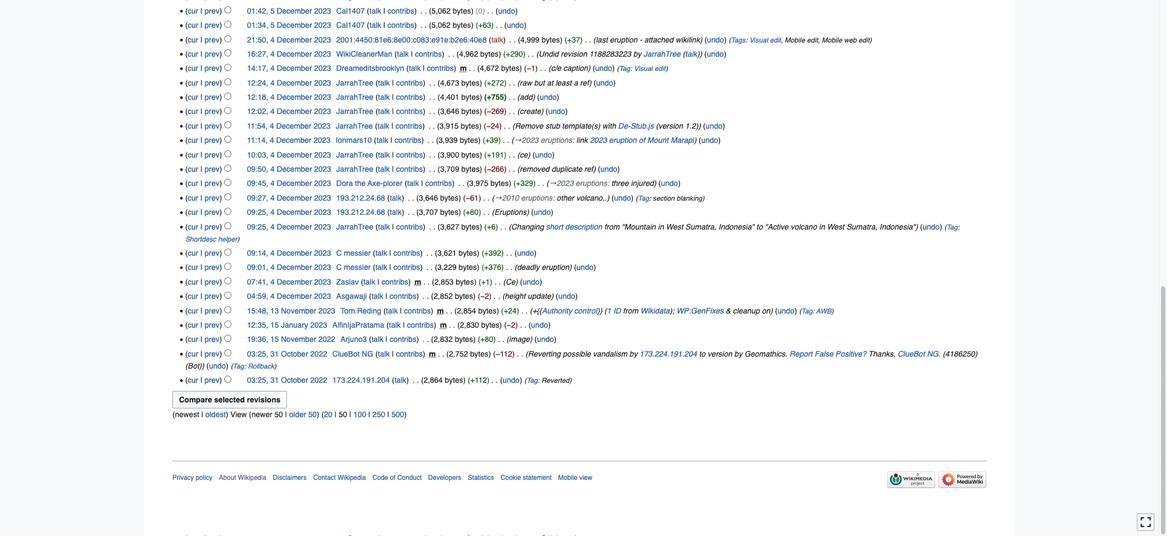 Task type: describe. For each thing, give the bounding box(es) containing it.
contribs for 3,939 bytes
[[395, 136, 421, 145]]

cur link for prev link related to the 11:54, 4 december 2023 link
[[188, 122, 198, 130]]

2023 for 09:01, 4 december 2023 ‎
[[314, 263, 331, 272]]

edit left web
[[807, 36, 818, 44]]

contribs link for −2
[[390, 292, 417, 301]]

wikimedia foundation image
[[887, 472, 936, 489]]

at
[[547, 78, 553, 87]]

→‎2010
[[494, 194, 519, 202]]

cur link for prev link associated with 09:45, 4 december 2023 link on the left top of the page
[[188, 179, 198, 188]]

jarrahtree for 4,401 bytes
[[336, 93, 373, 101]]

december for 12:02, 4 december 2023 ‎
[[277, 107, 312, 116]]

raw
[[520, 78, 532, 87]]

193.212.24.68 link for 09:27, 4 december 2023
[[336, 194, 385, 202]]

oldest link
[[205, 410, 226, 419]]

talk link for 09:14, 4 december 2023
[[375, 249, 387, 258]]

2,864 bytes
[[424, 376, 463, 385]]

−2 ‎ for −2
[[480, 292, 494, 301]]

+290 ‎
[[506, 49, 528, 58]]

prev link for 09:14, 4 december 2023 link
[[205, 249, 220, 258]]

−1
[[527, 64, 535, 73]]

bytes up the "2,752 bytes"
[[455, 335, 473, 344]]

bytes up the 3,229 bytes
[[459, 249, 477, 258]]

c messier for 09:01, 4 december 2023
[[336, 263, 371, 272]]

bytes up 3,900 bytes
[[460, 136, 478, 145]]

prev link for 01:34, 5 december 2023 link at the top
[[205, 21, 220, 29]]

bytes down 4,401 bytes
[[462, 107, 480, 116]]

prev for prev link for 19:36, 15 november 2022 "link"
[[205, 335, 220, 344]]

jarrahtree link for 3,646 bytes
[[336, 107, 373, 116]]

bytes up '3,975'
[[462, 165, 480, 173]]

december for 09:25, 4 december 2023 ‎
[[277, 222, 312, 231]]

2 sumatra, from the left
[[847, 222, 878, 231]]

edit right tags
[[770, 36, 781, 44]]

bytes down −266 ‎
[[491, 179, 509, 188]]

vandalism
[[593, 350, 628, 358]]

marapi
[[671, 136, 694, 145]]

cur link for prev link for 19:36, 15 november 2022 "link"
[[188, 335, 198, 344]]

09:50, 4 december 2023 link
[[247, 165, 331, 173]]

contribs link for 3,229 bytes
[[394, 263, 420, 272]]

wikipedia for about wikipedia
[[238, 474, 266, 482]]

prev link for 15:48, 13 november 2023 link on the bottom left of page
[[205, 306, 220, 315]]

20 link
[[324, 410, 333, 419]]

talk link for 12:35, 15 january 2023
[[389, 321, 401, 330]]

bytes right the 2,752
[[470, 350, 489, 358]]

1 vertical spatial 173.224.191.204
[[333, 376, 390, 385]]

contribs link for −24
[[396, 122, 422, 130]]

: for tag : visual edit
[[630, 65, 632, 73]]

prev for prev link for 04:59, 4 december 2023 link
[[205, 292, 220, 301]]

−61 ‎
[[466, 194, 483, 202]]

2,853 bytes
[[435, 278, 474, 286]]

3,646 bytes for −61
[[419, 194, 459, 202]]

bytes right 2,864
[[445, 376, 463, 385]]

december for 10:03, 4 december 2023 ‎
[[277, 150, 312, 159]]

+1 ‎
[[481, 278, 495, 286]]

last
[[596, 35, 608, 44]]

2023 for 01:34, 5 december 2023 ‎
[[314, 21, 331, 29]]

de-
[[618, 122, 631, 130]]

blanking
[[677, 194, 702, 202]]

+376
[[484, 263, 502, 272]]

09:27,
[[247, 194, 268, 202]]

contribs link for 5,062 bytes
[[388, 21, 414, 29]]

tag link for tag : rollback
[[233, 362, 244, 370]]

) left 20
[[317, 410, 319, 419]]

contact wikipedia
[[313, 474, 366, 482]]

2,752
[[449, 350, 468, 358]]

1188283223
[[589, 49, 631, 58]]

2022 for 03:25, 31 october 2022 ‎
[[310, 350, 327, 358]]

11:54, 4 december 2023 link
[[247, 122, 331, 130]]

december for 12:18, 4 december 2023 ‎
[[277, 93, 312, 101]]

1 50 from the left
[[275, 410, 283, 419]]

contribs for 3,621 bytes
[[394, 249, 420, 258]]

deadly
[[517, 263, 540, 272]]

the
[[355, 179, 366, 188]]

bytes up 4,401 bytes
[[462, 78, 480, 87]]

by for 1188283223
[[633, 49, 642, 58]]

01:42, 5 december 2023 link
[[247, 6, 331, 15]]

( right view
[[249, 410, 252, 419]]

1 sumatra, from the left
[[686, 222, 717, 231]]

2023 for 14:17, 4 december 2023 ‎
[[314, 64, 331, 73]]

contribs for 2,830 bytes
[[407, 321, 434, 330]]

1 horizontal spatial of
[[639, 136, 645, 145]]

powered by mediawiki image
[[939, 472, 987, 489]]

4 for 16:27, 4 december 2023 ‎
[[270, 49, 275, 58]]

ce
[[520, 150, 528, 159]]

+290
[[506, 49, 523, 58]]

contribs link for 4,962 bytes
[[415, 49, 442, 58]]

talk link for 16:27, 4 december 2023
[[397, 49, 409, 58]]

bytes up the 2,854 in the bottom left of the page
[[455, 292, 473, 301]]

04:59,
[[247, 292, 268, 301]]

bytes down "2,854 bytes"
[[481, 321, 500, 330]]

( left oldest
[[172, 410, 175, 419]]

+755
[[487, 93, 504, 101]]

bytes down +290 at the left top
[[501, 64, 520, 73]]

december for 11:14, 4 december 2023 ‎
[[276, 136, 312, 145]]

0 horizontal spatial mobile
[[558, 474, 578, 482]]

+24
[[504, 306, 517, 315]]

cur for 16:27, 4 december 2023 link's prev link
[[188, 49, 198, 58]]

duplicate
[[552, 165, 582, 173]]

developers
[[428, 474, 462, 482]]

21:50, 4 december 2023 link
[[247, 35, 331, 44]]

1 | from the left
[[201, 410, 203, 419]]

) left view
[[226, 410, 228, 419]]

c for 09:01, 4 december 2023
[[336, 263, 342, 272]]

) down wikilink on the top of the page
[[697, 49, 700, 58]]

09:25, 4 december 2023 ‎
[[247, 222, 333, 231]]

1 in from the left
[[658, 222, 664, 231]]

cur for prev link for 19:36, 15 november 2022 "link"
[[188, 335, 198, 344]]

5 | from the left
[[368, 410, 370, 419]]

1 vertical spatial eruption
[[609, 136, 637, 145]]

1 vertical spatial to
[[699, 350, 706, 358]]

contribs for 4,962 bytes
[[415, 49, 442, 58]]

−269
[[487, 107, 504, 116]]

jarrahtree for −24
[[336, 122, 373, 130]]

1 vertical spatial from
[[623, 306, 638, 315]]

reverting
[[528, 350, 561, 358]]

) right 250 link
[[404, 410, 407, 419]]

19:36, 15 november 2022 link
[[247, 335, 335, 344]]

undid revision 1188283223 by jarrahtree ( talk )
[[539, 49, 700, 58]]

03:25, 31 october 2022 link for cluebot ng
[[247, 350, 327, 358]]

reverting possible vandalism by 173.224.191.204 to version by geomathics. report false positive? thanks, cluebot ng
[[528, 350, 939, 358]]

cur for 15th prev link from the top of the page
[[188, 208, 198, 217]]

cur link for prev link corresponding to 09:14, 4 december 2023 link
[[188, 249, 198, 258]]

2,864
[[424, 376, 443, 385]]

jarrahtree for −266
[[336, 165, 373, 173]]

bytes down the 3,229 bytes
[[456, 278, 474, 286]]

edit down attached
[[655, 65, 666, 73]]

link
[[577, 136, 588, 145]]

cur for first prev link from the bottom
[[188, 376, 198, 385]]

bytes up 4,672
[[480, 49, 499, 58]]

→‎2010 eruptions : other volcano..
[[494, 194, 607, 202]]

changing short description from "mountain in west sumatra, indonesia" to "active volcano in west sumatra, indonesia"
[[511, 222, 916, 231]]

0 vertical spatial 173.224.191.204 link
[[640, 350, 697, 358]]

2 cluebot from the left
[[898, 350, 925, 358]]

( right older 50 link
[[322, 410, 324, 419]]

removed
[[520, 165, 550, 173]]

19:36, 15 november 2022 ‎
[[247, 335, 338, 344]]

‎ m for 2,854 bytes
[[435, 306, 444, 315]]

prev link for 10:03, 4 december 2023 link
[[205, 150, 220, 159]]

bytes up undid
[[542, 35, 560, 44]]

2023 for 09:25, 4 december 2023 ‎ 193.212.24.68 talk ‎
[[314, 208, 331, 217]]

2 indonesia" from the left
[[880, 222, 916, 231]]

: for tag : section blanking
[[649, 194, 651, 202]]

24 prev link from the top
[[205, 350, 220, 358]]

about wikipedia link
[[219, 474, 266, 482]]

cur link for prev link corresponding to 15:48, 13 november 2023 link on the bottom left of page
[[188, 306, 198, 315]]

3,646 bytes for −269
[[440, 107, 480, 116]]

bytes down 4,673 bytes
[[462, 93, 480, 101]]

authority
[[542, 306, 572, 315]]

report false positive? link
[[790, 350, 867, 358]]

4 for 04:59, 4 december 2023 ‎
[[270, 292, 275, 301]]

2,853
[[435, 278, 454, 286]]

07:41, 4 december 2023 link
[[247, 278, 331, 286]]

03:25, 31 october 2022 ‎ 173.224.191.204 talk
[[247, 376, 406, 385]]

january
[[281, 321, 308, 330]]

ionmars10
[[336, 136, 372, 145]]

‎ m left 2,853
[[413, 278, 421, 286]]

tags : visual edit mobile edit mobile web edit
[[731, 36, 870, 44]]

1 vertical spatial 173.224.191.204 link
[[333, 376, 390, 385]]

2 cluebot ng link from the left
[[898, 350, 939, 358]]

0 ‎
[[478, 6, 487, 15]]

tag for tag : awb
[[802, 307, 813, 315]]

1 5,062 bytes from the top
[[432, 6, 471, 15]]

bytes up 3,709 bytes
[[462, 150, 480, 159]]

2 west from the left
[[827, 222, 845, 231]]

edit right web
[[859, 36, 870, 44]]

10:03,
[[247, 150, 268, 159]]

mobile view link
[[558, 474, 593, 482]]

0 horizontal spatial of
[[390, 474, 396, 482]]

( newest | oldest ) view ( newer 50 | older 50 ) ( 20 | 50 | 100 | 250 | 500 )
[[172, 410, 407, 419]]

prev link for 09:50, 4 december 2023 "link"
[[205, 165, 220, 173]]

cur link for 16:27, 4 december 2023 link's prev link
[[188, 49, 198, 58]]

cur link for 24th prev link from the top
[[188, 350, 198, 358]]

16 prev link from the top
[[205, 222, 220, 231]]

height update
[[505, 292, 551, 301]]

undid
[[539, 49, 559, 58]]

m left 2,853
[[415, 278, 421, 286]]

jarrahtree for 3,627 bytes
[[336, 222, 373, 231]]

09:27, 4 december 2023 link
[[247, 194, 331, 202]]

3 | from the left
[[335, 410, 337, 419]]

statement
[[523, 474, 552, 482]]

+329 ‎
[[516, 179, 538, 188]]

&
[[726, 306, 731, 315]]

15 for 12:35,
[[270, 321, 279, 330]]

eruption for last eruption - attached wikilink
[[610, 35, 638, 44]]

tag : awb
[[802, 307, 832, 315]]

193.212.24.68 link for 09:25, 4 december 2023
[[336, 208, 385, 217]]

code of conduct link
[[373, 474, 422, 482]]

0 vertical spatial to
[[757, 222, 763, 231]]

m for 2,752 bytes
[[429, 350, 436, 358]]

tag link for tag : visual edit
[[619, 65, 630, 73]]

talk link for 12:02, 4 december 2023
[[378, 107, 390, 116]]

cookie statement
[[501, 474, 552, 482]]

+6 ‎
[[487, 222, 500, 231]]

( down wikilink on the top of the page
[[683, 49, 685, 58]]

2023 for 09:25, 4 december 2023 ‎
[[314, 222, 331, 231]]

.
[[939, 350, 941, 358]]

2 horizontal spatial mobile
[[822, 36, 842, 44]]

last eruption - attached wikilink
[[596, 35, 700, 44]]

4,673
[[440, 78, 459, 87]]

contribs link for −266
[[396, 165, 423, 173]]

prev for the 11:14, 4 december 2023 link prev link
[[205, 136, 220, 145]]

→‎2023 for →‎2023 eruptions : link 2023 eruption of mount marapi
[[514, 136, 539, 145]]

bytes up 3,627
[[440, 208, 459, 217]]

21:50, 4 december 2023 ‎ 2001:4450:81e6:8e00:c083:e91e:b2e6:40e8 talk ‎
[[247, 35, 510, 44]]

2 in from the left
[[819, 222, 825, 231]]

1 ng from the left
[[362, 350, 373, 358]]

3,975
[[469, 179, 489, 188]]

3,900
[[440, 150, 459, 159]]

prev link for "12:18, 4 december 2023" link
[[205, 93, 220, 101]]

1 vertical spatial ref
[[584, 165, 593, 173]]

25 prev link from the top
[[205, 376, 220, 385]]

fullscreen image
[[1141, 517, 1152, 528]]

messier for 09:01, 4 december 2023
[[344, 263, 371, 272]]

cur link for prev link related to 09:27, 4 december 2023 link
[[188, 194, 198, 202]]

talk link for 03:25, 31 october 2022
[[378, 350, 390, 358]]

privacy policy
[[172, 474, 213, 482]]

3,621
[[438, 249, 457, 258]]

09:25, 4 december 2023 link for jarrahtree
[[247, 222, 331, 231]]

tags
[[731, 36, 746, 44]]

1 horizontal spatial 173.224.191.204
[[640, 350, 697, 358]]

false
[[815, 350, 834, 358]]

→‎2010 eruptions link
[[494, 194, 553, 202]]

prev for 16th prev link from the top of the page
[[205, 222, 220, 231]]

talk for 19:36, 15 november 2022
[[372, 335, 384, 344]]

09:14, 4 december 2023 ‎
[[247, 249, 333, 258]]

cur link for prev link for 04:59, 4 december 2023 link
[[188, 292, 198, 301]]

talk link for 14:17, 4 december 2023
[[409, 64, 421, 73]]

12:02, 4 december 2023 ‎
[[247, 107, 333, 116]]

shortdesc
[[185, 235, 216, 243]]

+63
[[478, 21, 491, 29]]

cur for the 11:14, 4 december 2023 link prev link
[[188, 136, 198, 145]]

talk for 12:18, 4 december 2023
[[378, 93, 390, 101]]

talk link for 07:41, 4 december 2023
[[364, 278, 375, 286]]

zaslav
[[336, 278, 359, 286]]

11:54, 4 december 2023 ‎
[[247, 122, 333, 130]]

prev for prev link related to 09:27, 4 december 2023 link
[[205, 194, 220, 202]]

tag : reverted
[[527, 377, 570, 385]]

cur for 16th prev link from the top of the page
[[188, 222, 198, 231]]



Task type: vqa. For each thing, say whether or not it's contained in the screenshot.
the passing
no



Task type: locate. For each thing, give the bounding box(es) containing it.
100
[[354, 410, 366, 419]]

16 cur from the top
[[188, 222, 198, 231]]

4 right 09:14,
[[270, 249, 275, 258]]

1 horizontal spatial +80
[[480, 335, 493, 344]]

cal1407
[[336, 6, 365, 15], [336, 21, 365, 29]]

17 prev link from the top
[[205, 249, 220, 258]]

→‎2023 for →‎2023 eruptions : three injured
[[549, 179, 574, 188]]

4 prev link from the top
[[205, 49, 220, 58]]

‎ m up 4,673 bytes
[[458, 64, 467, 73]]

1 cluebot from the left
[[333, 350, 360, 358]]

november for 2023
[[281, 306, 316, 315]]

0 horizontal spatial west
[[666, 222, 683, 231]]

15 prev link from the top
[[205, 208, 220, 217]]

1 horizontal spatial −2 ‎
[[507, 321, 520, 330]]

1 october from the top
[[281, 350, 308, 358]]

0 horizontal spatial −2
[[480, 292, 489, 301]]

0 horizontal spatial indonesia"
[[719, 222, 755, 231]]

+272
[[487, 78, 504, 87]]

0 horizontal spatial 173.224.191.204
[[333, 376, 390, 385]]

eruption right deadly
[[542, 263, 569, 272]]

1 vertical spatial november
[[281, 335, 316, 344]]

cal1407 link
[[336, 6, 365, 15], [336, 21, 365, 29]]

14:17, 4 december 2023 link
[[247, 64, 331, 73]]

m up 4,673 bytes
[[460, 64, 467, 73]]

22 prev link from the top
[[205, 321, 220, 330]]

1 horizontal spatial 50
[[308, 410, 317, 419]]

0 horizontal spatial cluebot ng link
[[333, 350, 373, 358]]

december up 01:34, 5 december 2023 ‎
[[277, 6, 312, 15]]

4 for 12:24, 4 december 2023 ‎
[[270, 78, 275, 87]]

contribs for 3,646 bytes
[[396, 107, 423, 116]]

4 right '11:54,'
[[270, 122, 274, 130]]

1 vertical spatial 09:25, 4 december 2023 link
[[247, 222, 331, 231]]

None radio
[[224, 6, 231, 13], [224, 35, 231, 42], [224, 64, 231, 71], [224, 78, 231, 85], [224, 165, 231, 172], [224, 179, 231, 186], [224, 194, 231, 201], [224, 208, 231, 215], [224, 222, 231, 229], [224, 249, 231, 256], [224, 278, 231, 285], [224, 306, 231, 314], [224, 335, 231, 342], [224, 6, 231, 13], [224, 35, 231, 42], [224, 64, 231, 71], [224, 78, 231, 85], [224, 165, 231, 172], [224, 179, 231, 186], [224, 194, 231, 201], [224, 208, 231, 215], [224, 222, 231, 229], [224, 249, 231, 256], [224, 278, 231, 285], [224, 306, 231, 314], [224, 335, 231, 342]]

4 for 09:25, 4 december 2023 ‎
[[270, 222, 275, 231]]

positive?
[[836, 350, 867, 358]]

250
[[373, 410, 385, 419]]

07:41, 4 december 2023 ‎
[[247, 278, 333, 286]]

contribs link for 3,627 bytes
[[396, 222, 423, 231]]

2023 for 11:14, 4 december 2023 ‎
[[314, 136, 331, 145]]

cur link for prev link for "12:18, 4 december 2023" link
[[188, 93, 198, 101]]

december for 14:17, 4 december 2023 ‎
[[277, 64, 312, 73]]

injured
[[631, 179, 654, 188]]

16 cur link from the top
[[188, 222, 198, 231]]

footer containing privacy policy
[[172, 461, 987, 492]]

tag : section blanking
[[638, 194, 702, 202]]

1 vertical spatial of
[[390, 474, 396, 482]]

0 vertical spatial 5,062
[[432, 6, 451, 15]]

december for 09:45, 4 december 2023 ‎
[[277, 179, 312, 188]]

alfinijapratama link
[[333, 321, 384, 330]]

0 vertical spatial c messier link
[[336, 249, 371, 258]]

visual edit link down last eruption - attached wikilink
[[634, 65, 666, 73]]

4 right 14:17,
[[270, 64, 275, 73]]

+1
[[481, 278, 490, 286]]

1 03:25, 31 october 2022 link from the top
[[247, 350, 327, 358]]

mount
[[648, 136, 669, 145]]

2 ng from the left
[[927, 350, 939, 358]]

15 for 19:36,
[[270, 335, 279, 344]]

by
[[633, 49, 642, 58], [630, 350, 638, 358], [735, 350, 743, 358]]

1 09:25, from the top
[[247, 208, 268, 217]]

0 vertical spatial 03:25,
[[247, 350, 268, 358]]

4 right 12:02, at the top of the page
[[270, 107, 275, 116]]

0 horizontal spatial −2 ‎
[[480, 292, 494, 301]]

03:25, up rollback link
[[247, 350, 268, 358]]

. (4186250) (bot)
[[185, 350, 978, 370]]

31 up 'rollback'
[[270, 350, 279, 358]]

prev link for 21:50, 4 december 2023 link
[[205, 35, 220, 44]]

1 west from the left
[[666, 222, 683, 231]]

4 right 09:45, at the left of the page
[[270, 179, 275, 188]]

16:27, 4 december 2023 link
[[247, 49, 331, 58]]

october
[[281, 350, 308, 358], [281, 376, 308, 385]]

1 vertical spatial 5,062 bytes
[[432, 21, 471, 29]]

contribs for 3,900 bytes
[[396, 150, 423, 159]]

0 vertical spatial 31
[[270, 350, 279, 358]]

2 03:25, 31 october 2022 link from the top
[[247, 376, 327, 385]]

west down tag : section blanking
[[666, 222, 683, 231]]

1 vertical spatial 193.212.24.68 link
[[336, 208, 385, 217]]

cur link for 01:42, 5 december 2023 link prev link
[[188, 6, 198, 15]]

5,062 left 0
[[432, 6, 451, 15]]

2023 for 12:02, 4 december 2023 ‎
[[314, 107, 331, 116]]

15:48, 13 november 2023 ‎
[[247, 306, 338, 315]]

3,646 bytes
[[440, 107, 480, 116], [419, 194, 459, 202]]

2023 for 04:59, 4 december 2023 ‎
[[314, 292, 331, 301]]

01:34, 5 december 2023 ‎
[[247, 21, 333, 29]]

0 vertical spatial ref
[[580, 78, 589, 87]]

2 5 from the top
[[270, 21, 275, 29]]

0 vertical spatial visual
[[750, 36, 768, 44]]

(bot)
[[185, 362, 202, 370]]

eruptions down +329 ‎
[[521, 194, 553, 202]]

eruptions down stub
[[541, 136, 572, 145]]

with
[[603, 122, 616, 130]]

+80 ‎ down −61 ‎
[[466, 208, 483, 217]]

plorer
[[383, 179, 403, 188]]

0 vertical spatial 3,646 bytes
[[440, 107, 480, 116]]

2 wikipedia from the left
[[338, 474, 366, 482]]

add
[[520, 93, 533, 101]]

december for 11:54, 4 december 2023 ‎
[[276, 122, 312, 130]]

december up "09:14, 4 december 2023 ‎"
[[277, 222, 312, 231]]

cur for 01:42, 5 december 2023 link prev link
[[188, 6, 198, 15]]

wikipedia right contact
[[338, 474, 366, 482]]

8 prev from the top
[[205, 107, 220, 116]]

6 prev from the top
[[205, 78, 220, 87]]

1 vertical spatial →‎2023 eruptions link
[[549, 179, 607, 188]]

4 right 16:27,
[[270, 49, 275, 58]]

4,962 bytes
[[459, 49, 499, 58]]

1 vertical spatial 15
[[270, 335, 279, 344]]

1 horizontal spatial 173.224.191.204 link
[[640, 350, 697, 358]]

19 cur link from the top
[[188, 278, 198, 286]]

2 5,062 bytes from the top
[[432, 21, 471, 29]]

4 | from the left
[[349, 410, 351, 419]]

22 cur from the top
[[188, 321, 198, 330]]

+24 ‎
[[504, 306, 521, 315]]

cal1407 for 01:42, 5 december 2023
[[336, 6, 365, 15]]

1 cluebot ng link from the left
[[333, 350, 373, 358]]

0 vertical spatial of
[[639, 136, 645, 145]]

december down 10:03, 4 december 2023 ‎
[[277, 165, 312, 173]]

talk for 12:35, 15 january 2023
[[389, 321, 401, 330]]

contribs for 3,627 bytes
[[396, 222, 423, 231]]

prev for prev link associated with 12:35, 15 january 2023 link
[[205, 321, 220, 330]]

1 vertical spatial october
[[281, 376, 308, 385]]

20 cur link from the top
[[188, 292, 198, 301]]

cur for prev link for 04:59, 4 december 2023 link
[[188, 292, 198, 301]]

cur link for prev link associated with 12:35, 15 january 2023 link
[[188, 321, 198, 330]]

3,646 bytes up 3,707 bytes
[[419, 194, 459, 202]]

2 vertical spatial eruptions
[[521, 194, 553, 202]]

cur for prev link associated with 12:24, 4 december 2023 link at the left top
[[188, 78, 198, 87]]

december for 07:41, 4 december 2023 ‎
[[277, 278, 312, 286]]

december up the 09:50, 4 december 2023 ‎
[[277, 150, 312, 159]]

13 prev link from the top
[[205, 179, 220, 188]]

1 horizontal spatial mobile
[[785, 36, 805, 44]]

0 vertical spatial cal1407 link
[[336, 6, 365, 15]]

4 right 09:27,
[[270, 194, 275, 202]]

cur for prev link corresponding to 21:50, 4 december 2023 link
[[188, 35, 198, 44]]

talk for 01:34, 5 december 2023
[[370, 21, 381, 29]]

2 cal1407 link from the top
[[336, 21, 365, 29]]

0 horizontal spatial 3,646
[[419, 194, 438, 202]]

1 horizontal spatial sumatra,
[[847, 222, 878, 231]]

december for 16:27, 4 december 2023 ‎
[[277, 49, 312, 58]]

1 vertical spatial eruptions
[[576, 179, 607, 188]]

−1 ‎
[[527, 64, 540, 73]]

4
[[270, 35, 275, 44], [270, 49, 275, 58], [270, 64, 275, 73], [270, 78, 275, 87], [270, 93, 275, 101], [270, 107, 275, 116], [270, 122, 274, 130], [270, 136, 274, 145], [270, 150, 275, 159], [270, 165, 275, 173], [270, 179, 275, 188], [270, 194, 275, 202], [270, 208, 275, 217], [270, 222, 275, 231], [270, 249, 275, 258], [270, 263, 275, 272], [270, 278, 275, 286], [270, 292, 275, 301]]

21 cur link from the top
[[188, 306, 198, 315]]

bytes left 0
[[453, 6, 471, 15]]

2 03:25, from the top
[[247, 376, 268, 385]]

visual right tags link
[[750, 36, 768, 44]]

15 down 13 on the left bottom
[[270, 321, 279, 330]]

talk for 09:45, 4 december 2023
[[407, 179, 419, 188]]

03:25, down rollback link
[[247, 376, 268, 385]]

0 vertical spatial 09:25, 4 december 2023 link
[[247, 208, 331, 217]]

tag for tag : section blanking
[[638, 194, 649, 202]]

173.224.191.204 link down 'cluebot ng'
[[333, 376, 390, 385]]

6 cur link from the top
[[188, 78, 198, 87]]

prev for 24th prev link from the top
[[205, 350, 220, 358]]

1 horizontal spatial indonesia"
[[880, 222, 916, 231]]

contribs for −2
[[390, 292, 417, 301]]

rollback
[[248, 362, 274, 370]]

1 vertical spatial 5
[[270, 21, 275, 29]]

+80 ‎
[[466, 208, 483, 217], [480, 335, 498, 344]]

11:14, 4 december 2023 ‎
[[247, 136, 333, 145]]

visual edit link right tags link
[[750, 36, 781, 44]]

contribs link for 3,900 bytes
[[396, 150, 423, 159]]

prev for prev link for "12:18, 4 december 2023" link
[[205, 93, 220, 101]]

0 vertical spatial visual edit link
[[750, 36, 781, 44]]

1 193.212.24.68 from the top
[[336, 194, 385, 202]]

december down the '09:45, 4 december 2023 ‎'
[[277, 194, 312, 202]]

prev link for 09:45, 4 december 2023 link on the left top of the page
[[205, 179, 220, 188]]

1 horizontal spatial wikipedia
[[338, 474, 366, 482]]

tag inside the tag : shortdesc helper
[[947, 223, 958, 231]]

3 prev from the top
[[205, 35, 220, 44]]

03:25, 31 october 2022 link down 19:36, 15 november 2022 "link"
[[247, 350, 327, 358]]

bytes up 2,830 bytes
[[478, 306, 497, 315]]

0 vertical spatial 2022
[[318, 335, 335, 344]]

october down 19:36, 15 november 2022 ‎
[[281, 350, 308, 358]]

cluebot down arjuno3
[[333, 350, 360, 358]]

500 link
[[392, 410, 404, 419]]

0 horizontal spatial sumatra,
[[686, 222, 717, 231]]

4,962
[[459, 49, 478, 58]]

50
[[275, 410, 283, 419], [308, 410, 317, 419], [339, 410, 347, 419]]

15 cur link from the top
[[188, 208, 198, 217]]

0 vertical spatial eruption
[[610, 35, 638, 44]]

bytes left +6 in the left of the page
[[462, 222, 480, 231]]

1 horizontal spatial 3,646
[[440, 107, 459, 116]]

4 right 11:14,
[[270, 136, 274, 145]]

7 cur from the top
[[188, 93, 198, 101]]

0 vertical spatial +80 ‎
[[466, 208, 483, 217]]

04:59, 4 december 2023 ‎
[[247, 292, 333, 301]]

18 prev link from the top
[[205, 263, 220, 272]]

24 cur from the top
[[188, 350, 198, 358]]

prev link for 04:59, 4 december 2023 link
[[205, 292, 220, 301]]

contact wikipedia link
[[313, 474, 366, 482]]

−112 ‎
[[496, 350, 517, 358]]

december up 09:25, 4 december 2023 ‎
[[277, 208, 312, 217]]

mobile
[[785, 36, 805, 44], [822, 36, 842, 44], [558, 474, 578, 482]]

10 prev from the top
[[205, 136, 220, 145]]

6 | from the left
[[387, 410, 389, 419]]

0 vertical spatial from
[[604, 222, 620, 231]]

contact
[[313, 474, 336, 482]]

reverted
[[542, 377, 570, 385]]

| left 100
[[349, 410, 351, 419]]

footer
[[172, 461, 987, 492]]

0 vertical spatial cal1407
[[336, 6, 365, 15]]

of down stub.js at top right
[[639, 136, 645, 145]]

+112
[[470, 376, 487, 385]]

4 cur link from the top
[[188, 49, 198, 58]]

prev link for 09:01, 4 december 2023 link
[[205, 263, 220, 272]]

13 cur from the top
[[188, 179, 198, 188]]

1 09:25, 4 december 2023 link from the top
[[247, 208, 331, 217]]

2 vertical spatial eruption
[[542, 263, 569, 272]]

1 vertical spatial 03:25,
[[247, 376, 268, 385]]

+112 ‎
[[470, 376, 492, 385]]

prev link for 12:35, 15 january 2023 link
[[205, 321, 220, 330]]

20 prev from the top
[[205, 292, 220, 301]]

0 vertical spatial −2
[[480, 292, 489, 301]]

1 vertical spatial −2
[[507, 321, 516, 330]]

1 horizontal spatial cluebot
[[898, 350, 925, 358]]

0 horizontal spatial +80
[[466, 208, 479, 217]]

bytes down 3,621 bytes in the left top of the page
[[459, 263, 477, 272]]

12 cur from the top
[[188, 165, 198, 173]]

(
[[683, 49, 685, 58], [605, 306, 607, 315], [172, 410, 175, 419], [249, 410, 252, 419], [322, 410, 324, 419]]

1 horizontal spatial in
[[819, 222, 825, 231]]

4,401
[[440, 93, 459, 101]]

"active
[[765, 222, 789, 231]]

december down the 09:50, 4 december 2023 ‎
[[277, 179, 312, 188]]

2023 for 07:41, 4 december 2023 ‎
[[314, 278, 331, 286]]

2 prev link from the top
[[205, 21, 220, 29]]

1 horizontal spatial visual
[[750, 36, 768, 44]]

2 | from the left
[[285, 410, 287, 419]]

0 vertical spatial eruptions
[[541, 136, 572, 145]]

1
[[607, 306, 611, 315]]

by down -
[[633, 49, 642, 58]]

contribs for 4,673 bytes
[[396, 78, 423, 87]]

newer
[[252, 410, 272, 419]]

24 prev from the top
[[205, 350, 220, 358]]

5 prev link from the top
[[205, 64, 220, 73]]

21 prev from the top
[[205, 306, 220, 315]]

1 vertical spatial 5,062
[[432, 21, 451, 29]]

template(s)
[[562, 122, 600, 130]]

talk link for 12:24, 4 december 2023
[[378, 78, 390, 87]]

| right 20 link
[[335, 410, 337, 419]]

1 vertical spatial →‎2023
[[549, 179, 574, 188]]

talk for 01:42, 5 december 2023
[[370, 6, 381, 15]]

2 31 from the top
[[270, 376, 279, 385]]

+80
[[466, 208, 479, 217], [480, 335, 493, 344]]

1 vertical spatial 3,646 bytes
[[419, 194, 459, 202]]

1 horizontal spatial →‎2023
[[549, 179, 574, 188]]

-
[[640, 35, 642, 44]]

cur link for 15th prev link from the top of the page
[[188, 208, 198, 217]]

2 cur link from the top
[[188, 21, 198, 29]]

2,752 bytes
[[449, 350, 489, 358]]

: inside the tag : shortdesc helper
[[958, 223, 960, 231]]

2,832 bytes
[[434, 335, 473, 344]]

0 horizontal spatial visual edit link
[[634, 65, 666, 73]]

wikipedia for contact wikipedia
[[338, 474, 366, 482]]

4 right "21:50,"
[[270, 35, 275, 44]]

prev link for the 11:14, 4 december 2023 link
[[205, 136, 220, 145]]

4 right the 10:03,
[[270, 150, 275, 159]]

cookie statement link
[[501, 474, 552, 482]]

talk for 09:14, 4 december 2023
[[375, 249, 387, 258]]

december up 12:18, 4 december 2023 ‎
[[277, 78, 312, 87]]

1 horizontal spatial west
[[827, 222, 845, 231]]

eruptions up volcano..
[[576, 179, 607, 188]]

0 vertical spatial c
[[336, 249, 342, 258]]

2,852
[[434, 292, 453, 301]]

03:25, for 03:25, 31 october 2022 ‎ 173.224.191.204 talk
[[247, 376, 268, 385]]

−2 ‎ down the +24 ‎
[[507, 321, 520, 330]]

wp:genfixes link
[[677, 306, 724, 315]]

03:25, 31 october 2022 link
[[247, 350, 327, 358], [247, 376, 327, 385]]

december down 12:24, 4 december 2023 ‎
[[277, 93, 312, 101]]

c messier
[[336, 249, 371, 258], [336, 263, 371, 272]]

0 vertical spatial 193.212.24.68
[[336, 194, 385, 202]]

december up 07:41, 4 december 2023 ‎
[[277, 263, 312, 272]]

2 c messier from the top
[[336, 263, 371, 272]]

4,672 bytes
[[480, 64, 520, 73]]

18 prev from the top
[[205, 263, 220, 272]]

1 c messier link from the top
[[336, 249, 371, 258]]

2023 for 12:35, 15 january 2023 ‎
[[310, 321, 327, 330]]

dora
[[336, 179, 353, 188]]

None radio
[[224, 21, 231, 28], [224, 49, 231, 57], [224, 93, 231, 100], [224, 107, 231, 114], [224, 122, 231, 129], [224, 136, 231, 143], [224, 150, 231, 157], [224, 263, 231, 270], [224, 292, 231, 299], [224, 321, 231, 328], [224, 350, 231, 357], [224, 376, 231, 383], [224, 21, 231, 28], [224, 49, 231, 57], [224, 93, 231, 100], [224, 107, 231, 114], [224, 122, 231, 129], [224, 136, 231, 143], [224, 150, 231, 157], [224, 263, 231, 270], [224, 292, 231, 299], [224, 321, 231, 328], [224, 350, 231, 357], [224, 376, 231, 383]]

cur for prev link related to the 12:02, 4 december 2023 link
[[188, 107, 198, 116]]

bytes up 3,707 bytes
[[440, 194, 459, 202]]

cur link for prev link corresponding to 21:50, 4 december 2023 link
[[188, 35, 198, 44]]

2 cal1407 from the top
[[336, 21, 365, 29]]

by right version
[[735, 350, 743, 358]]

december up 10:03, 4 december 2023 ‎
[[276, 136, 312, 145]]

‎ m for 2,752 bytes
[[427, 350, 436, 358]]

12:24,
[[247, 78, 268, 87]]

1 5,062 from the top
[[432, 6, 451, 15]]

eruptions
[[494, 208, 527, 217]]

cur link for prev link related to 10:03, 4 december 2023 link
[[188, 150, 198, 159]]

5 right 01:34,
[[270, 21, 275, 29]]

december for 09:14, 4 december 2023 ‎
[[277, 249, 312, 258]]

03:25, 31 october 2022 link for 173.224.191.204
[[247, 376, 327, 385]]

cur for prev link related to 14:17, 4 december 2023 link
[[188, 64, 198, 73]]

−2 for −2
[[480, 292, 489, 301]]

17 cur link from the top
[[188, 249, 198, 258]]

15:48, 13 november 2023 link
[[247, 306, 335, 315]]

cur link for prev link related to 01:34, 5 december 2023 link at the top
[[188, 21, 198, 29]]

09:25, for 09:25, 4 december 2023 ‎
[[247, 222, 268, 231]]

−2 down +1 at the bottom
[[480, 292, 489, 301]]

section
[[653, 194, 675, 202]]

0 vertical spatial 5
[[270, 6, 275, 15]]

2023 for 09:27, 4 december 2023 ‎ 193.212.24.68 talk ‎
[[314, 194, 331, 202]]

14:17,
[[247, 64, 268, 73]]

contribs for 3,975 bytes
[[425, 179, 452, 188]]

jarrahtree
[[644, 49, 681, 58], [336, 78, 373, 87], [336, 93, 373, 101], [336, 107, 373, 116], [336, 122, 373, 130], [336, 150, 373, 159], [336, 165, 373, 173], [336, 222, 373, 231]]

1 cur from the top
[[188, 6, 198, 15]]

14 cur from the top
[[188, 194, 198, 202]]

december up the 15:48, 13 november 2023 ‎ at bottom left
[[277, 292, 312, 301]]

0 vertical spatial −2 ‎
[[480, 292, 494, 301]]

talk for 11:14, 4 december 2023
[[377, 136, 388, 145]]

14 prev from the top
[[205, 194, 220, 202]]

9 cur from the top
[[188, 122, 198, 130]]

0 vertical spatial →‎2023
[[514, 136, 539, 145]]

0 vertical spatial messier
[[344, 249, 371, 258]]

jarrahtree for 3,646 bytes
[[336, 107, 373, 116]]

| left older
[[285, 410, 287, 419]]

bytes up 3,939 bytes
[[461, 122, 479, 130]]

2 cur from the top
[[188, 21, 198, 29]]

9 prev from the top
[[205, 122, 220, 130]]

1 prev link from the top
[[205, 6, 220, 15]]

ng left the (4186250)
[[927, 350, 939, 358]]

None submit
[[172, 391, 287, 409]]

3,229
[[438, 263, 457, 272]]

talk link for 09:50, 4 december 2023
[[378, 165, 390, 173]]

from right id
[[623, 306, 638, 315]]

0 vertical spatial 09:25,
[[247, 208, 268, 217]]

december for 09:01, 4 december 2023 ‎
[[277, 263, 312, 272]]

4 prev from the top
[[205, 49, 220, 58]]

december down the 16:27, 4 december 2023 ‎
[[277, 64, 312, 73]]

0 horizontal spatial in
[[658, 222, 664, 231]]

15 cur from the top
[[188, 208, 198, 217]]

2 vertical spatial 2022
[[310, 376, 327, 385]]

09:14, 4 december 2023 link
[[247, 249, 331, 258]]

in right "mountain
[[658, 222, 664, 231]]

prev link for 01:42, 5 december 2023 link
[[205, 6, 220, 15]]

0 horizontal spatial to
[[699, 350, 706, 358]]

1 vertical spatial cal1407
[[336, 21, 365, 29]]

december up 14:17, 4 december 2023 ‎
[[277, 49, 312, 58]]

0 horizontal spatial ng
[[362, 350, 373, 358]]

m down 2,852
[[437, 306, 444, 315]]

0 horizontal spatial →‎2023
[[514, 136, 539, 145]]

contribs for 4,401 bytes
[[396, 93, 423, 101]]

eruption for deadly eruption
[[542, 263, 569, 272]]

2 prev from the top
[[205, 21, 220, 29]]

december for 21:50, 4 december 2023 ‎ 2001:4450:81e6:8e00:c083:e91e:b2e6:40e8 talk ‎
[[277, 35, 312, 44]]

cluebot ng link down arjuno3
[[333, 350, 373, 358]]

cluebot ng link right thanks,
[[898, 350, 939, 358]]

ce
[[506, 278, 516, 286]]

16 prev from the top
[[205, 222, 220, 231]]

+39 ‎
[[485, 136, 503, 145]]

4 right the 09:01,
[[270, 263, 275, 272]]

0 horizontal spatial 50
[[275, 410, 283, 419]]

+80 down −61
[[466, 208, 479, 217]]

1 messier from the top
[[344, 249, 371, 258]]

15 right 19:36,
[[270, 335, 279, 344]]

4 right 09:50,
[[270, 165, 275, 173]]

13 cur link from the top
[[188, 179, 198, 188]]

1 vertical spatial c
[[336, 263, 342, 272]]

1 horizontal spatial ng
[[927, 350, 939, 358]]

1 vertical spatial visual
[[634, 65, 653, 73]]

→‎2023 eruptions link down stub
[[514, 136, 572, 145]]

cal1407 for 01:34, 5 december 2023
[[336, 21, 365, 29]]

1 horizontal spatial visual edit link
[[750, 36, 781, 44]]

december for 01:34, 5 december 2023 ‎
[[277, 21, 312, 29]]

0 vertical spatial 173.224.191.204
[[640, 350, 697, 358]]

c messier link for 09:14, 4 december 2023
[[336, 249, 371, 258]]

tag
[[619, 65, 630, 73], [638, 194, 649, 202], [947, 223, 958, 231], [802, 307, 813, 315], [233, 362, 244, 370], [527, 377, 538, 385]]

09:50,
[[247, 165, 268, 173]]

: for tag : awb
[[813, 307, 815, 315]]

revision
[[561, 49, 587, 58]]

12 cur link from the top
[[188, 165, 198, 173]]

ref up "→‎2023 eruptions : three injured" on the top of the page
[[584, 165, 593, 173]]

15 prev from the top
[[205, 208, 220, 217]]

21 prev link from the top
[[205, 306, 220, 315]]

raw  but at least a ref
[[520, 78, 589, 87]]

1 horizontal spatial −2
[[507, 321, 516, 330]]

14 cur link from the top
[[188, 194, 198, 202]]

2 5,062 from the top
[[432, 21, 451, 29]]

3 cur from the top
[[188, 35, 198, 44]]

11 cur link from the top
[[188, 150, 198, 159]]

20 prev link from the top
[[205, 292, 220, 301]]

6 cur from the top
[[188, 78, 198, 87]]

24 cur link from the top
[[188, 350, 198, 358]]

1 cal1407 link from the top
[[336, 6, 365, 15]]

3,627 bytes
[[440, 222, 480, 231]]

of right code
[[390, 474, 396, 482]]

2,832
[[434, 335, 453, 344]]

prev for prev link related to the 12:02, 4 december 2023 link
[[205, 107, 220, 116]]

west right volcano
[[827, 222, 845, 231]]

undo link
[[498, 6, 515, 15], [507, 21, 524, 29], [707, 35, 724, 44], [707, 49, 724, 58], [595, 64, 612, 73], [596, 78, 613, 87], [540, 93, 557, 101], [548, 107, 565, 116], [706, 122, 723, 130], [701, 136, 718, 145], [535, 150, 552, 159], [601, 165, 618, 173], [661, 179, 678, 188], [614, 194, 631, 202], [534, 208, 551, 217], [923, 222, 940, 231], [517, 249, 534, 258], [577, 263, 594, 272], [523, 278, 540, 286], [558, 292, 575, 301], [778, 306, 795, 315], [531, 321, 548, 330], [537, 335, 554, 344], [209, 362, 226, 370], [503, 376, 520, 385]]

1 vertical spatial visual edit link
[[634, 65, 666, 73]]

3,646 up 3,707 at left top
[[419, 194, 438, 202]]

statistics link
[[468, 474, 494, 482]]

10 prev link from the top
[[205, 136, 220, 145]]

3 50 from the left
[[339, 410, 347, 419]]

1 c from the top
[[336, 249, 342, 258]]

m up 2,832
[[440, 321, 447, 330]]

07:41,
[[247, 278, 268, 286]]

talk for 12:02, 4 december 2023
[[378, 107, 390, 116]]

31 for 03:25, 31 october 2022 ‎ 173.224.191.204 talk
[[270, 376, 279, 385]]

0 vertical spatial →‎2023 eruptions link
[[514, 136, 572, 145]]

17 cur from the top
[[188, 249, 198, 258]]

by for vandalism
[[630, 350, 638, 358]]

0 horizontal spatial 173.224.191.204 link
[[333, 376, 390, 385]]

visual down undid revision 1188283223 by jarrahtree ( talk )
[[634, 65, 653, 73]]

5,062 bytes left +63
[[432, 21, 471, 29]]

1 193.212.24.68 link from the top
[[336, 194, 385, 202]]

prev link for 14:17, 4 december 2023 link
[[205, 64, 220, 73]]

november up the january
[[281, 306, 316, 315]]

2 october from the top
[[281, 376, 308, 385]]

0 vertical spatial 3,646
[[440, 107, 459, 116]]

2023 for 09:50, 4 december 2023 ‎
[[314, 165, 331, 173]]

short description link
[[546, 222, 602, 231]]

0 horizontal spatial cluebot
[[333, 350, 360, 358]]

2 15 from the top
[[270, 335, 279, 344]]

31 down rollback link
[[270, 376, 279, 385]]

9 cur link from the top
[[188, 122, 198, 130]]

1 vertical spatial 2022
[[310, 350, 327, 358]]

2 50 from the left
[[308, 410, 317, 419]]

from
[[604, 222, 620, 231], [623, 306, 638, 315]]

bytes left +63
[[453, 21, 471, 29]]

view
[[231, 410, 247, 419]]

4 for 21:50, 4 december 2023 ‎ 2001:4450:81e6:8e00:c083:e91e:b2e6:40e8 talk ‎
[[270, 35, 275, 44]]

prev link
[[205, 6, 220, 15], [205, 21, 220, 29], [205, 35, 220, 44], [205, 49, 220, 58], [205, 64, 220, 73], [205, 78, 220, 87], [205, 93, 220, 101], [205, 107, 220, 116], [205, 122, 220, 130], [205, 136, 220, 145], [205, 150, 220, 159], [205, 165, 220, 173], [205, 179, 220, 188], [205, 194, 220, 202], [205, 208, 220, 217], [205, 222, 220, 231], [205, 249, 220, 258], [205, 263, 220, 272], [205, 278, 220, 286], [205, 292, 220, 301], [205, 306, 220, 315], [205, 321, 220, 330], [205, 335, 220, 344], [205, 350, 220, 358], [205, 376, 220, 385]]

(4186250)
[[943, 350, 978, 358]]

1 indonesia" from the left
[[719, 222, 755, 231]]

1 wikipedia from the left
[[238, 474, 266, 482]]

talk for 12:24, 4 december 2023
[[378, 78, 390, 87]]

2 c messier link from the top
[[336, 263, 371, 272]]

4 for 09:27, 4 december 2023 ‎ 193.212.24.68 talk ‎
[[270, 194, 275, 202]]

0 vertical spatial 03:25, 31 october 2022 link
[[247, 350, 327, 358]]

prev for first prev link from the bottom
[[205, 376, 220, 385]]

( right }}
[[605, 306, 607, 315]]

−2 ‎ down +1 ‎
[[480, 292, 494, 301]]

09:25, 4 december 2023 ‎ 193.212.24.68 talk ‎
[[247, 208, 408, 217]]

+80 ‎ for 3,707 bytes
[[466, 208, 483, 217]]

1 horizontal spatial cluebot ng link
[[898, 350, 939, 358]]

1 vertical spatial 09:25,
[[247, 222, 268, 231]]

23 cur link from the top
[[188, 335, 198, 344]]

tag : rollback
[[233, 362, 274, 370]]

november down the january
[[281, 335, 316, 344]]

to
[[757, 222, 763, 231], [699, 350, 706, 358]]

c messier link for 09:01, 4 december 2023
[[336, 263, 371, 272]]

prev for prev link associated with 09:50, 4 december 2023 "link"
[[205, 165, 220, 173]]

17 prev from the top
[[205, 249, 220, 258]]

1.2)
[[685, 122, 699, 130]]

09:01,
[[247, 263, 268, 272]]

6 prev link from the top
[[205, 78, 220, 87]]

→‎2023 up "other"
[[549, 179, 574, 188]]

11:54,
[[247, 122, 268, 130]]

visual for tags
[[750, 36, 768, 44]]

)
[[697, 49, 700, 58], [226, 410, 228, 419], [317, 410, 319, 419], [404, 410, 407, 419]]

0 horizontal spatial visual
[[634, 65, 653, 73]]

1 vertical spatial c messier link
[[336, 263, 371, 272]]



